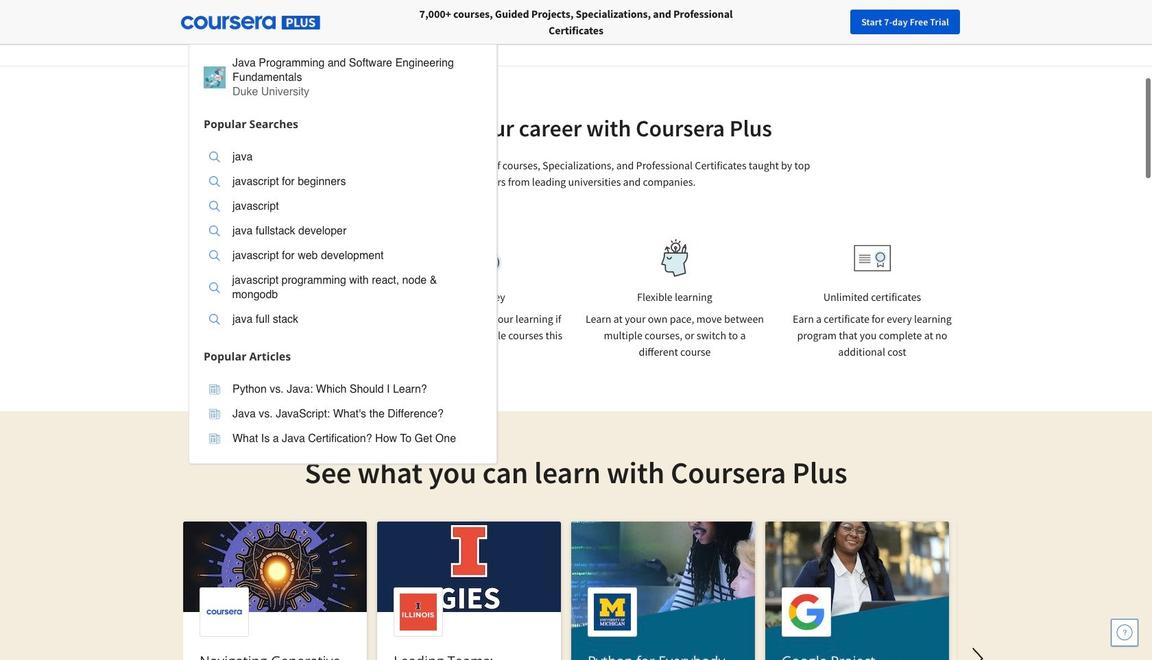 Task type: describe. For each thing, give the bounding box(es) containing it.
save money image
[[453, 242, 502, 274]]

learn anything image
[[261, 239, 299, 277]]

university of michigan image
[[565, 1, 601, 38]]

1 list box from the top
[[189, 136, 497, 344]]

next slide image
[[962, 643, 995, 661]]

university of illinois at urbana-champaign image
[[188, 9, 295, 31]]

flexible learning image
[[651, 239, 699, 277]]

coursera plus image
[[181, 16, 320, 30]]



Task type: locate. For each thing, give the bounding box(es) containing it.
2 list box from the top
[[189, 369, 497, 463]]

autocomplete results list box
[[189, 42, 497, 464]]

0 vertical spatial list box
[[189, 136, 497, 344]]

help center image
[[1117, 625, 1133, 641]]

google image
[[447, 7, 521, 32]]

johns hopkins university image
[[834, 7, 964, 32]]

unlimited certificates image
[[854, 245, 891, 272]]

suggestion image image
[[204, 67, 226, 88], [209, 152, 220, 163], [209, 176, 220, 187], [209, 201, 220, 212], [209, 226, 220, 237], [209, 250, 220, 261], [209, 282, 220, 293], [209, 314, 220, 325], [209, 384, 220, 395], [209, 409, 220, 420], [209, 434, 220, 445]]

list box
[[189, 136, 497, 344], [189, 369, 497, 463]]

What do you want to learn? text field
[[189, 9, 490, 36]]

sas image
[[645, 9, 698, 31]]

None search field
[[189, 9, 518, 464]]

1 vertical spatial list box
[[189, 369, 497, 463]]



Task type: vqa. For each thing, say whether or not it's contained in the screenshot.
search field
yes



